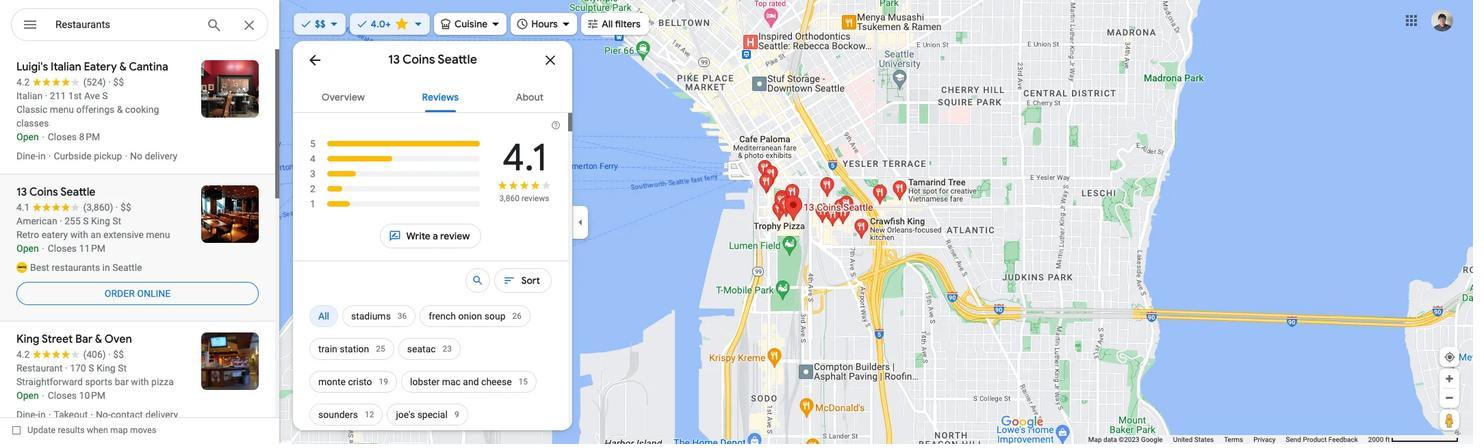 Task type: vqa. For each thing, say whether or not it's contained in the screenshot.


Task type: locate. For each thing, give the bounding box(es) containing it.
Restaurants field
[[11, 8, 268, 42]]

station
[[340, 344, 369, 355]]

all
[[602, 18, 613, 30], [318, 311, 329, 322]]

tab list
[[293, 79, 572, 112]]

cristo
[[348, 377, 372, 388]]

3
[[310, 168, 316, 179]]

coins
[[403, 52, 435, 68]]

 button
[[11, 8, 49, 44]]

order
[[105, 288, 135, 299]]

footer containing map data ©2023 google
[[1089, 435, 1369, 444]]

cuisine button
[[434, 9, 507, 39]]

3 stars, 378 reviews image
[[309, 166, 481, 181]]

stadiums
[[351, 311, 391, 322]]

write a review button
[[380, 220, 482, 253]]

send product feedback button
[[1286, 435, 1358, 444]]

None field
[[55, 16, 195, 33]]

united states button
[[1173, 435, 1214, 444]]

13 coins seattle
[[388, 52, 477, 68]]

review
[[440, 230, 470, 242]]

seattle
[[438, 52, 477, 68]]

special
[[417, 409, 448, 420]]

about
[[516, 91, 544, 103]]

google maps element
[[0, 0, 1473, 444]]

and
[[463, 377, 479, 388]]

monte cristo 19
[[318, 377, 388, 388]]

1 vertical spatial all
[[318, 311, 329, 322]]

joe's
[[396, 409, 415, 420]]

19
[[379, 377, 388, 387]]

2000
[[1369, 436, 1384, 444]]

all inside all reviews radio
[[318, 311, 329, 322]]

1
[[310, 199, 316, 210]]

map data ©2023 google
[[1089, 436, 1163, 444]]

online
[[137, 288, 171, 299]]

lobster mac and cheese 15
[[410, 377, 528, 388]]

lobster
[[410, 377, 440, 388]]

Update results when map moves checkbox
[[12, 422, 156, 439]]

all left filters
[[602, 18, 613, 30]]

all inside all filters button
[[602, 18, 613, 30]]


[[22, 15, 38, 34]]

1 horizontal spatial all
[[602, 18, 613, 30]]

french onion soup 26
[[429, 311, 522, 322]]

4.1
[[502, 134, 547, 182]]

about button
[[505, 79, 555, 112]]

zoom in image
[[1445, 374, 1455, 384]]

write
[[406, 230, 431, 242]]

product
[[1303, 436, 1327, 444]]

©2023
[[1119, 436, 1140, 444]]

2
[[310, 183, 316, 194]]

sounders 12
[[318, 409, 374, 420]]

zoom out image
[[1445, 393, 1455, 403]]

2 stars, 186 reviews image
[[309, 181, 481, 197]]

french
[[429, 311, 456, 322]]

all for all filters
[[602, 18, 613, 30]]

footer
[[1089, 435, 1369, 444]]

25
[[376, 344, 385, 354]]

update results when map moves
[[27, 425, 156, 435]]

 search field
[[11, 8, 268, 44]]

terms
[[1224, 436, 1244, 444]]

23
[[443, 344, 452, 354]]

collapse side panel image
[[573, 215, 588, 230]]

joe's special 9
[[396, 409, 459, 420]]

0 vertical spatial all
[[602, 18, 613, 30]]

monte cristo, mentioned in 19 reviews radio
[[309, 366, 397, 398]]

0 horizontal spatial all
[[318, 311, 329, 322]]

2000 ft
[[1369, 436, 1390, 444]]

french onion soup, mentioned in 26 reviews radio
[[420, 300, 531, 333]]

15
[[519, 377, 528, 387]]

all up train
[[318, 311, 329, 322]]

cuisine
[[455, 18, 488, 30]]

reviews
[[522, 194, 549, 203]]

none field inside restaurants 'field'
[[55, 16, 195, 33]]

search reviews image
[[472, 275, 484, 287]]

tab list containing overview
[[293, 79, 572, 112]]

all filters
[[602, 18, 641, 30]]

sort image
[[504, 275, 516, 287]]

a
[[433, 230, 438, 242]]

reviews
[[422, 91, 459, 103]]



Task type: describe. For each thing, give the bounding box(es) containing it.
mac
[[442, 377, 461, 388]]

send product feedback
[[1286, 436, 1358, 444]]

data
[[1104, 436, 1117, 444]]

ft
[[1386, 436, 1390, 444]]

All reviews radio
[[309, 300, 338, 333]]

when
[[87, 425, 108, 435]]

hours
[[532, 18, 558, 30]]

1 stars, 299 reviews image
[[309, 197, 481, 212]]

update
[[27, 425, 56, 435]]

overview button
[[311, 79, 376, 112]]

order online
[[105, 288, 171, 299]]

refine reviews option group
[[309, 300, 552, 444]]

5
[[310, 138, 316, 149]]

feedback
[[1329, 436, 1358, 444]]

4.1 stars image
[[497, 180, 552, 193]]

seatac
[[407, 344, 436, 355]]

joe's special, mentioned in 9 reviews radio
[[387, 398, 468, 431]]

seatac 23
[[407, 344, 452, 355]]

lobster mac and cheese, mentioned in 15 reviews radio
[[401, 366, 537, 398]]

all for all
[[318, 311, 329, 322]]

tab list inside google maps element
[[293, 79, 572, 112]]

send
[[1286, 436, 1302, 444]]

moves
[[130, 425, 156, 435]]

soup
[[485, 311, 506, 322]]

show street view coverage image
[[1440, 410, 1460, 431]]

google account: nolan park  
(nolan.park@adept.ai) image
[[1432, 9, 1454, 31]]

all filters button
[[581, 9, 649, 39]]

$$
[[315, 18, 326, 30]]

google
[[1141, 436, 1163, 444]]

map
[[110, 425, 128, 435]]

results for restaurants feed
[[0, 49, 279, 444]]

3,860 reviews
[[500, 194, 549, 203]]

reviews button
[[411, 79, 470, 112]]

stadiums 36
[[351, 311, 407, 322]]

12
[[365, 410, 374, 420]]

4
[[310, 153, 316, 164]]

4.0+
[[371, 18, 391, 30]]

hours button
[[511, 9, 577, 39]]

order online link
[[16, 277, 259, 310]]

$$ button
[[294, 9, 345, 39]]

write a review
[[406, 230, 470, 242]]

3,860
[[500, 194, 520, 203]]

4 stars, 879 reviews image
[[309, 151, 481, 166]]

overview
[[322, 91, 365, 103]]

monte
[[318, 377, 346, 388]]

write a review image
[[389, 230, 401, 242]]

onion
[[458, 311, 482, 322]]

results
[[58, 425, 85, 435]]

26
[[512, 312, 522, 321]]

sounders
[[318, 409, 358, 420]]

show your location image
[[1444, 351, 1456, 364]]

map
[[1089, 436, 1102, 444]]

train station 25
[[318, 344, 385, 355]]

united
[[1173, 436, 1193, 444]]

privacy button
[[1254, 435, 1276, 444]]

sort button
[[495, 264, 552, 297]]

2000 ft button
[[1369, 436, 1459, 444]]

sounders, mentioned in 12 reviews radio
[[309, 398, 383, 431]]

states
[[1195, 436, 1214, 444]]

sort
[[521, 275, 540, 287]]

united states
[[1173, 436, 1214, 444]]

seatac, mentioned in 23 reviews radio
[[398, 333, 461, 366]]

13 coins seattle main content
[[293, 41, 572, 444]]

5 stars, 2,118 reviews image
[[309, 136, 481, 151]]

36
[[398, 312, 407, 321]]

terms button
[[1224, 435, 1244, 444]]

footer inside google maps element
[[1089, 435, 1369, 444]]

4.0+ button
[[350, 9, 430, 39]]

train
[[318, 344, 337, 355]]

9
[[455, 410, 459, 420]]

train station, mentioned in 25 reviews radio
[[309, 333, 394, 366]]

privacy
[[1254, 436, 1276, 444]]

13
[[388, 52, 400, 68]]

filters
[[615, 18, 641, 30]]

stadiums, mentioned in 36 reviews radio
[[342, 300, 416, 333]]

cheese
[[481, 377, 512, 388]]



